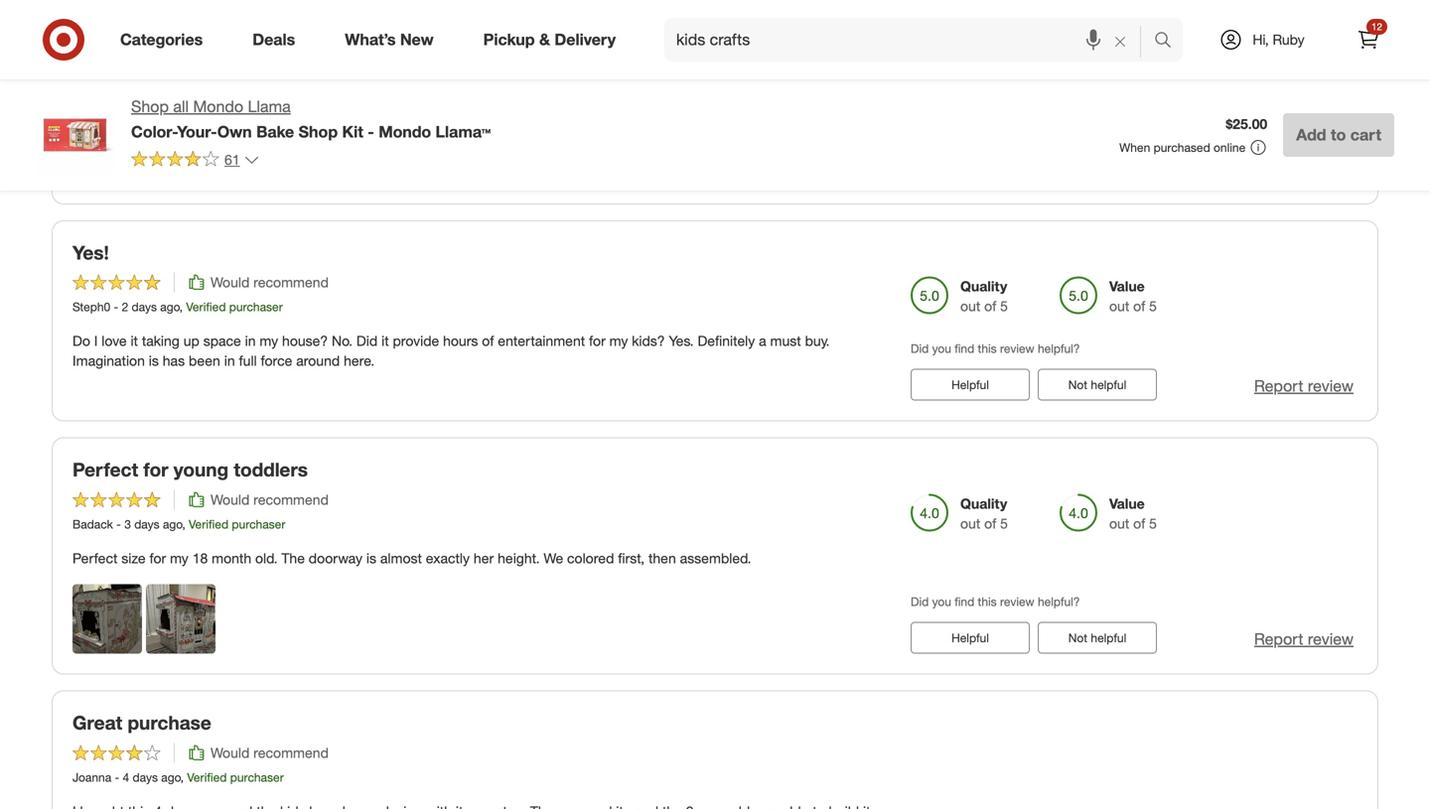 Task type: vqa. For each thing, say whether or not it's contained in the screenshot.
Strawberry
no



Task type: describe. For each thing, give the bounding box(es) containing it.
old.
[[255, 550, 278, 567]]

entertainment
[[498, 332, 585, 350]]

here.
[[344, 352, 375, 370]]

to for add
[[1331, 125, 1347, 145]]

then
[[649, 550, 676, 567]]

must
[[771, 332, 801, 350]]

1
[[126, 82, 132, 97]]

of inside do i love it taking up space in my house? no. did it provide hours of entertainment for my kids? yes. definitely a must buy. imagination is has been in full force around here.
[[482, 332, 494, 350]]

1 horizontal spatial assemble
[[337, 115, 397, 132]]

perfect for perfect for young toddlers
[[73, 459, 138, 481]]

house?
[[282, 332, 328, 350]]

hi,
[[1253, 31, 1269, 48]]

not helpful for yes!
[[1069, 378, 1127, 393]]

guest review image 2 of 2, zoom in image
[[146, 585, 216, 654]]

great purchase
[[73, 712, 211, 735]]

own
[[217, 122, 252, 141]]

color-
[[131, 122, 177, 141]]

easy
[[73, 24, 116, 47]]

did you find this review helpful? for yes!
[[911, 341, 1080, 356]]

- for joanna - 4 days ago , verified purchaser
[[115, 770, 119, 785]]

did you find this review helpful? for perfect for young toddlers
[[911, 595, 1080, 609]]

this for perfect for young toddlers
[[978, 595, 997, 609]]

perfect size for my 18 month old. the doorway is almost exactly her height. we colored first, then assembled.
[[73, 550, 752, 567]]

we
[[544, 550, 563, 567]]

- for cutegirl - 1 day ago
[[118, 82, 122, 97]]

verified for perfect for young toddlers
[[189, 517, 229, 532]]

badack
[[73, 517, 113, 532]]

2 vertical spatial ,
[[180, 770, 184, 785]]

steph0 - 2 days ago , verified purchaser
[[73, 300, 283, 314]]

day
[[136, 82, 155, 97]]

exactly
[[426, 550, 470, 567]]

pickup & delivery link
[[467, 18, 641, 62]]

find for perfect for young toddlers
[[955, 595, 975, 609]]

- inside shop all mondo llama color-your-own bake shop kit - mondo llama™
[[368, 122, 374, 141]]

helpful for perfect for young toddlers
[[1091, 631, 1127, 646]]

1 it from the left
[[131, 332, 138, 350]]

verified for yes!
[[186, 300, 226, 314]]

easy to assemble
[[73, 24, 230, 47]]

imagination
[[73, 352, 145, 370]]

deals link
[[236, 18, 320, 62]]

hi, ruby
[[1253, 31, 1305, 48]]

purchased
[[1154, 140, 1211, 155]]

height.
[[498, 550, 540, 567]]

not helpful for perfect for young toddlers
[[1069, 631, 1127, 646]]

easy
[[211, 115, 240, 132]]

what's
[[345, 30, 396, 49]]

2 vertical spatial purchaser
[[230, 770, 284, 785]]

- for steph0 - 2 days ago , verified purchaser
[[114, 300, 118, 314]]

pickup
[[483, 30, 535, 49]]

value out of 5 for assemble
[[1110, 60, 1157, 98]]

young
[[174, 459, 229, 481]]

provide
[[393, 332, 439, 350]]

new
[[400, 30, 434, 49]]

0 vertical spatial in
[[245, 332, 256, 350]]

size
[[121, 550, 146, 567]]

has
[[163, 352, 185, 370]]

first,
[[618, 550, 645, 567]]

What can we help you find? suggestions appear below search field
[[665, 18, 1159, 62]]

search button
[[1146, 18, 1193, 66]]

report review for yes!
[[1255, 377, 1354, 396]]

perfect for young toddlers
[[73, 459, 308, 481]]

you for yes!
[[932, 341, 952, 356]]

1 vertical spatial is
[[367, 550, 377, 567]]

2 vertical spatial verified
[[187, 770, 227, 785]]

cutegirl - 1 day ago
[[73, 82, 178, 97]]

0 vertical spatial mondo
[[193, 97, 243, 116]]

4
[[123, 770, 129, 785]]

it,
[[178, 115, 188, 132]]

hours
[[443, 332, 478, 350]]

helpful? for perfect for young toddlers
[[1038, 595, 1080, 609]]

cart
[[1351, 125, 1382, 145]]

1 vertical spatial in
[[224, 352, 235, 370]]

when
[[1120, 140, 1151, 155]]

- for badack - 3 days ago , verified purchaser
[[116, 517, 121, 532]]

purchase
[[128, 712, 211, 735]]

61
[[225, 151, 240, 168]]

doorway
[[309, 550, 363, 567]]

online
[[1214, 140, 1246, 155]]

so
[[192, 115, 207, 132]]

18
[[192, 550, 208, 567]]

loved
[[140, 115, 174, 132]]

toddlers
[[234, 459, 308, 481]]

12 link
[[1347, 18, 1391, 62]]

no.
[[332, 332, 353, 350]]

not helpful button for perfect for young toddlers
[[1038, 622, 1157, 654]]

deals
[[253, 30, 295, 49]]

2
[[122, 300, 128, 314]]

2 vertical spatial days
[[133, 770, 158, 785]]

this for yes!
[[978, 341, 997, 356]]

bake
[[256, 122, 294, 141]]

not for perfect for young toddlers
[[1069, 631, 1088, 646]]

categories
[[120, 30, 203, 49]]

purchaser for perfect for young toddlers
[[232, 517, 286, 532]]

not helpful button for yes!
[[1038, 369, 1157, 401]]

quality out of 5 for young
[[961, 495, 1008, 532]]

search
[[1146, 32, 1193, 51]]

days for perfect for young toddlers
[[134, 517, 160, 532]]

value out of 5 for young
[[1110, 495, 1157, 532]]

around
[[296, 352, 340, 370]]

quality for young
[[961, 495, 1008, 513]]

&
[[539, 30, 550, 49]]

ago for 3
[[163, 517, 182, 532]]

2 value from the top
[[1110, 278, 1145, 295]]

helped
[[274, 115, 317, 132]]

buy.
[[805, 332, 830, 350]]

almost
[[380, 550, 422, 567]]

0 horizontal spatial assemble
[[144, 24, 230, 47]]

1 horizontal spatial my
[[260, 332, 278, 350]]

helpful? for yes!
[[1038, 341, 1080, 356]]

been
[[189, 352, 220, 370]]

shop all mondo llama color-your-own bake shop kit - mondo llama™
[[131, 97, 491, 141]]

1 vertical spatial for
[[143, 459, 168, 481]]

taking
[[142, 332, 180, 350]]

grandkids
[[73, 115, 136, 132]]



Task type: locate. For each thing, give the bounding box(es) containing it.
1 recommend from the top
[[253, 274, 329, 291]]

1 helpful? from the top
[[1038, 341, 1080, 356]]

would recommend
[[211, 274, 329, 291], [211, 491, 329, 509], [211, 744, 329, 762]]

value for young
[[1110, 495, 1145, 513]]

verified down purchase
[[187, 770, 227, 785]]

what's new link
[[328, 18, 459, 62]]

all
[[173, 97, 189, 116]]

ago right day at the top left of page
[[158, 82, 178, 97]]

delivery
[[555, 30, 616, 49]]

0 vertical spatial not
[[1069, 378, 1088, 393]]

1 vertical spatial report
[[1255, 630, 1304, 649]]

would recommend up house?
[[211, 274, 329, 291]]

to inside button
[[1331, 125, 1347, 145]]

1 not helpful button from the top
[[1038, 369, 1157, 401]]

my up force
[[260, 332, 278, 350]]

2 vertical spatial quality
[[961, 495, 1008, 513]]

a
[[759, 332, 767, 350]]

purchaser
[[229, 300, 283, 314], [232, 517, 286, 532], [230, 770, 284, 785]]

value out of 5
[[1110, 60, 1157, 98], [1110, 278, 1157, 315], [1110, 495, 1157, 532]]

0 vertical spatial report
[[1255, 377, 1304, 396]]

do
[[73, 332, 90, 350]]

, for yes!
[[179, 300, 183, 314]]

0 horizontal spatial in
[[224, 352, 235, 370]]

yes!
[[73, 241, 109, 264]]

full
[[239, 352, 257, 370]]

would recommend down toddlers
[[211, 491, 329, 509]]

image of color-your-own bake shop kit - mondo llama™ image
[[36, 95, 115, 175]]

2 vertical spatial would recommend
[[211, 744, 329, 762]]

1 vertical spatial quality out of 5
[[961, 278, 1008, 315]]

1 quality from the top
[[961, 60, 1008, 78]]

for inside do i love it taking up space in my house? no. did it provide hours of entertainment for my kids? yes. definitely a must buy. imagination is has been in full force around here.
[[589, 332, 606, 350]]

0 vertical spatial would
[[211, 274, 250, 291]]

is left almost at the bottom
[[367, 550, 377, 567]]

3 quality out of 5 from the top
[[961, 495, 1008, 532]]

2 quality out of 5 from the top
[[961, 278, 1008, 315]]

joanna - 4 days ago , verified purchaser
[[73, 770, 284, 785]]

1 vertical spatial would recommend
[[211, 491, 329, 509]]

did for perfect for young toddlers
[[911, 595, 929, 609]]

2 recommend from the top
[[253, 491, 329, 509]]

assemble up day at the top left of page
[[144, 24, 230, 47]]

kit
[[342, 122, 363, 141]]

guest review image 1 of 2, zoom in image
[[73, 585, 142, 654]]

1 helpful button from the top
[[911, 369, 1030, 401]]

1 vertical spatial mondo
[[379, 122, 431, 141]]

3 quality from the top
[[961, 495, 1008, 513]]

3 would from the top
[[211, 744, 250, 762]]

0 vertical spatial would recommend
[[211, 274, 329, 291]]

report review button for perfect for young toddlers
[[1255, 628, 1354, 651]]

would recommend for yes!
[[211, 274, 329, 291]]

1 not from the top
[[1069, 378, 1088, 393]]

1 horizontal spatial to
[[321, 115, 333, 132]]

0 vertical spatial is
[[149, 352, 159, 370]]

quality out of 5
[[961, 60, 1008, 98], [961, 278, 1008, 315], [961, 495, 1008, 532]]

verified up 18
[[189, 517, 229, 532]]

3 recommend from the top
[[253, 744, 329, 762]]

0 horizontal spatial my
[[170, 550, 189, 567]]

1 quality out of 5 from the top
[[961, 60, 1008, 98]]

they
[[244, 115, 270, 132]]

1 vertical spatial helpful
[[952, 631, 989, 646]]

0 vertical spatial recommend
[[253, 274, 329, 291]]

helpful for perfect for young toddlers
[[952, 631, 989, 646]]

- left 2
[[114, 300, 118, 314]]

ago up taking
[[160, 300, 179, 314]]

ago right 4
[[161, 770, 180, 785]]

find
[[955, 341, 975, 356], [955, 595, 975, 609]]

colored
[[567, 550, 614, 567]]

perfect for perfect size for my 18 month old. the doorway is almost exactly her height. we colored first, then assembled.
[[73, 550, 118, 567]]

2 report review from the top
[[1255, 630, 1354, 649]]

helpful for yes!
[[952, 378, 989, 393]]

0 vertical spatial shop
[[131, 97, 169, 116]]

assembled.
[[680, 550, 752, 567]]

would up steph0 - 2 days ago , verified purchaser
[[211, 274, 250, 291]]

helpful button
[[911, 369, 1030, 401], [911, 622, 1030, 654]]

would for perfect for young toddlers
[[211, 491, 250, 509]]

2 it from the left
[[382, 332, 389, 350]]

1 you from the top
[[932, 341, 952, 356]]

1 perfect from the top
[[73, 459, 138, 481]]

0 vertical spatial this
[[978, 341, 997, 356]]

1 helpful from the top
[[1091, 378, 1127, 393]]

days right the 3
[[134, 517, 160, 532]]

3 value from the top
[[1110, 495, 1145, 513]]

0 vertical spatial days
[[132, 300, 157, 314]]

value for assemble
[[1110, 60, 1145, 78]]

1 report review from the top
[[1255, 377, 1354, 396]]

2 vertical spatial value out of 5
[[1110, 495, 1157, 532]]

to right add at the top right of page
[[1331, 125, 1347, 145]]

1 vertical spatial did you find this review helpful?
[[911, 595, 1080, 609]]

1 horizontal spatial is
[[367, 550, 377, 567]]

space
[[203, 332, 241, 350]]

1 did you find this review helpful? from the top
[[911, 341, 1080, 356]]

report
[[1255, 377, 1304, 396], [1255, 630, 1304, 649]]

1 vertical spatial quality
[[961, 278, 1008, 295]]

mondo right kit
[[379, 122, 431, 141]]

recommend for perfect for young toddlers
[[253, 491, 329, 509]]

0 vertical spatial perfect
[[73, 459, 138, 481]]

1 vertical spatial days
[[134, 517, 160, 532]]

0 vertical spatial helpful button
[[911, 369, 1030, 401]]

month
[[212, 550, 251, 567]]

kids?
[[632, 332, 665, 350]]

2 value out of 5 from the top
[[1110, 278, 1157, 315]]

0 vertical spatial report review
[[1255, 377, 1354, 396]]

0 vertical spatial helpful
[[952, 378, 989, 393]]

3 would recommend from the top
[[211, 744, 329, 762]]

0 vertical spatial find
[[955, 341, 975, 356]]

perfect down badack
[[73, 550, 118, 567]]

to left kit
[[321, 115, 333, 132]]

recommend for yes!
[[253, 274, 329, 291]]

days right 2
[[132, 300, 157, 314]]

1 vertical spatial would
[[211, 491, 250, 509]]

1 vertical spatial report review
[[1255, 630, 1354, 649]]

yes.
[[669, 332, 694, 350]]

2 vertical spatial quality out of 5
[[961, 495, 1008, 532]]

you
[[932, 341, 952, 356], [932, 595, 952, 609]]

0 vertical spatial helpful
[[1091, 378, 1127, 393]]

quality for assemble
[[961, 60, 1008, 78]]

1 horizontal spatial it
[[382, 332, 389, 350]]

1 this from the top
[[978, 341, 997, 356]]

the
[[282, 550, 305, 567]]

cutegirl
[[73, 82, 114, 97]]

days
[[132, 300, 157, 314], [134, 517, 160, 532], [133, 770, 158, 785]]

, up taking
[[179, 300, 183, 314]]

0 vertical spatial helpful?
[[1038, 341, 1080, 356]]

helpful button for perfect for young toddlers
[[911, 622, 1030, 654]]

helpful for yes!
[[1091, 378, 1127, 393]]

0 horizontal spatial shop
[[131, 97, 169, 116]]

shop up color-
[[131, 97, 169, 116]]

1 vertical spatial this
[[978, 595, 997, 609]]

1 vertical spatial you
[[932, 595, 952, 609]]

61 link
[[131, 150, 260, 173]]

0 vertical spatial purchaser
[[229, 300, 283, 314]]

0 vertical spatial not helpful
[[1069, 378, 1127, 393]]

not
[[1069, 378, 1088, 393], [1069, 631, 1088, 646]]

, down purchase
[[180, 770, 184, 785]]

1 horizontal spatial shop
[[299, 122, 338, 141]]

1 value from the top
[[1110, 60, 1145, 78]]

1 report review button from the top
[[1255, 375, 1354, 398]]

0 vertical spatial quality out of 5
[[961, 60, 1008, 98]]

3
[[124, 517, 131, 532]]

0 vertical spatial verified
[[186, 300, 226, 314]]

in left full
[[224, 352, 235, 370]]

2 would from the top
[[211, 491, 250, 509]]

3 value out of 5 from the top
[[1110, 495, 1157, 532]]

add to cart
[[1297, 125, 1382, 145]]

0 vertical spatial not helpful button
[[1038, 369, 1157, 401]]

2 not helpful button from the top
[[1038, 622, 1157, 654]]

1 vertical spatial not helpful
[[1069, 631, 1127, 646]]

add to cart button
[[1284, 113, 1395, 157]]

2 did you find this review helpful? from the top
[[911, 595, 1080, 609]]

do i love it taking up space in my house? no. did it provide hours of entertainment for my kids? yes. definitely a must buy. imagination is has been in full force around here.
[[73, 332, 830, 370]]

2 not helpful from the top
[[1069, 631, 1127, 646]]

report for perfect for young toddlers
[[1255, 630, 1304, 649]]

not helpful
[[1069, 378, 1127, 393], [1069, 631, 1127, 646]]

1 helpful from the top
[[952, 378, 989, 393]]

1 find from the top
[[955, 341, 975, 356]]

force
[[261, 352, 292, 370]]

1 value out of 5 from the top
[[1110, 60, 1157, 98]]

would
[[211, 274, 250, 291], [211, 491, 250, 509], [211, 744, 250, 762]]

is inside do i love it taking up space in my house? no. did it provide hours of entertainment for my kids? yes. definitely a must buy. imagination is has been in full force around here.
[[149, 352, 159, 370]]

verified
[[186, 300, 226, 314], [189, 517, 229, 532], [187, 770, 227, 785]]

for left young
[[143, 459, 168, 481]]

report for yes!
[[1255, 377, 1304, 396]]

1 vertical spatial helpful
[[1091, 631, 1127, 646]]

my
[[260, 332, 278, 350], [610, 332, 628, 350], [170, 550, 189, 567]]

this
[[978, 341, 997, 356], [978, 595, 997, 609]]

2 you from the top
[[932, 595, 952, 609]]

1 vertical spatial verified
[[189, 517, 229, 532]]

llama
[[248, 97, 291, 116]]

1 not helpful from the top
[[1069, 378, 1127, 393]]

2 helpful? from the top
[[1038, 595, 1080, 609]]

2 vertical spatial would
[[211, 744, 250, 762]]

shop left kit
[[299, 122, 338, 141]]

1 vertical spatial find
[[955, 595, 975, 609]]

out
[[961, 80, 981, 98], [1110, 80, 1130, 98], [961, 298, 981, 315], [1110, 298, 1130, 315], [961, 515, 981, 532], [1110, 515, 1130, 532]]

0 vertical spatial did you find this review helpful?
[[911, 341, 1080, 356]]

0 horizontal spatial to
[[121, 24, 139, 47]]

1 vertical spatial ,
[[182, 517, 185, 532]]

0 vertical spatial value out of 5
[[1110, 60, 1157, 98]]

ago for 4
[[161, 770, 180, 785]]

quality
[[961, 60, 1008, 78], [961, 278, 1008, 295], [961, 495, 1008, 513]]

1 vertical spatial not helpful button
[[1038, 622, 1157, 654]]

12
[[1372, 20, 1383, 33]]

her
[[474, 550, 494, 567]]

in up full
[[245, 332, 256, 350]]

1 vertical spatial assemble
[[337, 115, 397, 132]]

ruby
[[1273, 31, 1305, 48]]

2 report review button from the top
[[1255, 628, 1354, 651]]

did you find this review helpful?
[[911, 341, 1080, 356], [911, 595, 1080, 609]]

ago right the 3
[[163, 517, 182, 532]]

joanna
[[73, 770, 111, 785]]

ago for 2
[[160, 300, 179, 314]]

would recommend for perfect for young toddlers
[[211, 491, 329, 509]]

2 vertical spatial recommend
[[253, 744, 329, 762]]

perfect up badack
[[73, 459, 138, 481]]

definitely
[[698, 332, 755, 350]]

2 would recommend from the top
[[211, 491, 329, 509]]

- right kit
[[368, 122, 374, 141]]

would recommend up joanna - 4 days ago , verified purchaser
[[211, 744, 329, 762]]

when purchased online
[[1120, 140, 1246, 155]]

add
[[1297, 125, 1327, 145]]

steph0
[[73, 300, 110, 314]]

badack - 3 days ago , verified purchaser
[[73, 517, 286, 532]]

grandkids loved it, so easy they helped to assemble
[[73, 115, 397, 132]]

love
[[102, 332, 127, 350]]

1 vertical spatial shop
[[299, 122, 338, 141]]

mondo
[[193, 97, 243, 116], [379, 122, 431, 141]]

2 helpful from the top
[[1091, 631, 1127, 646]]

assemble right helped in the top of the page
[[337, 115, 397, 132]]

1 report from the top
[[1255, 377, 1304, 396]]

2 perfect from the top
[[73, 550, 118, 567]]

1 horizontal spatial mondo
[[379, 122, 431, 141]]

- left the 3
[[116, 517, 121, 532]]

days for yes!
[[132, 300, 157, 314]]

1 vertical spatial perfect
[[73, 550, 118, 567]]

2 helpful from the top
[[952, 631, 989, 646]]

i
[[94, 332, 98, 350]]

report review button for yes!
[[1255, 375, 1354, 398]]

for right size
[[149, 550, 166, 567]]

1 vertical spatial purchaser
[[232, 517, 286, 532]]

0 vertical spatial quality
[[961, 60, 1008, 78]]

1 would recommend from the top
[[211, 274, 329, 291]]

is left has
[[149, 352, 159, 370]]

, down "perfect for young toddlers"
[[182, 517, 185, 532]]

it left "provide"
[[382, 332, 389, 350]]

categories link
[[103, 18, 228, 62]]

2 find from the top
[[955, 595, 975, 609]]

did inside do i love it taking up space in my house? no. did it provide hours of entertainment for my kids? yes. definitely a must buy. imagination is has been in full force around here.
[[357, 332, 378, 350]]

find for yes!
[[955, 341, 975, 356]]

0 horizontal spatial mondo
[[193, 97, 243, 116]]

ago
[[158, 82, 178, 97], [160, 300, 179, 314], [163, 517, 182, 532], [161, 770, 180, 785]]

0 vertical spatial you
[[932, 341, 952, 356]]

1 would from the top
[[211, 274, 250, 291]]

quality out of 5 for assemble
[[961, 60, 1008, 98]]

pickup & delivery
[[483, 30, 616, 49]]

2 this from the top
[[978, 595, 997, 609]]

1 vertical spatial report review button
[[1255, 628, 1354, 651]]

your-
[[177, 122, 217, 141]]

llama™
[[436, 122, 491, 141]]

0 vertical spatial value
[[1110, 60, 1145, 78]]

0 vertical spatial assemble
[[144, 24, 230, 47]]

you for perfect for young toddlers
[[932, 595, 952, 609]]

did
[[357, 332, 378, 350], [911, 341, 929, 356], [911, 595, 929, 609]]

ago for 1
[[158, 82, 178, 97]]

did for yes!
[[911, 341, 929, 356]]

purchaser for yes!
[[229, 300, 283, 314]]

to for easy
[[121, 24, 139, 47]]

assemble
[[144, 24, 230, 47], [337, 115, 397, 132]]

would for yes!
[[211, 274, 250, 291]]

-
[[118, 82, 122, 97], [368, 122, 374, 141], [114, 300, 118, 314], [116, 517, 121, 532], [115, 770, 119, 785]]

1 vertical spatial value out of 5
[[1110, 278, 1157, 315]]

not helpful button
[[1038, 369, 1157, 401], [1038, 622, 1157, 654]]

1 vertical spatial helpful button
[[911, 622, 1030, 654]]

1 vertical spatial recommend
[[253, 491, 329, 509]]

2 quality from the top
[[961, 278, 1008, 295]]

0 vertical spatial report review button
[[1255, 375, 1354, 398]]

2 vertical spatial for
[[149, 550, 166, 567]]

0 horizontal spatial it
[[131, 332, 138, 350]]

2 horizontal spatial to
[[1331, 125, 1347, 145]]

what's new
[[345, 30, 434, 49]]

days right 4
[[133, 770, 158, 785]]

report review for perfect for young toddlers
[[1255, 630, 1354, 649]]

1 horizontal spatial in
[[245, 332, 256, 350]]

1 vertical spatial not
[[1069, 631, 1088, 646]]

would up joanna - 4 days ago , verified purchaser
[[211, 744, 250, 762]]

0 horizontal spatial is
[[149, 352, 159, 370]]

mondo up own
[[193, 97, 243, 116]]

2 not from the top
[[1069, 631, 1088, 646]]

, for perfect for young toddlers
[[182, 517, 185, 532]]

0 vertical spatial for
[[589, 332, 606, 350]]

my left 18
[[170, 550, 189, 567]]

2 report from the top
[[1255, 630, 1304, 649]]

1 vertical spatial helpful?
[[1038, 595, 1080, 609]]

0 vertical spatial ,
[[179, 300, 183, 314]]

of
[[985, 80, 997, 98], [1134, 80, 1146, 98], [985, 298, 997, 315], [1134, 298, 1146, 315], [482, 332, 494, 350], [985, 515, 997, 532], [1134, 515, 1146, 532]]

verified up up
[[186, 300, 226, 314]]

2 vertical spatial value
[[1110, 495, 1145, 513]]

- left 4
[[115, 770, 119, 785]]

2 helpful button from the top
[[911, 622, 1030, 654]]

- left 1
[[118, 82, 122, 97]]

is
[[149, 352, 159, 370], [367, 550, 377, 567]]

1 vertical spatial value
[[1110, 278, 1145, 295]]

for left kids? at the top of page
[[589, 332, 606, 350]]

helpful button for yes!
[[911, 369, 1030, 401]]

not for yes!
[[1069, 378, 1088, 393]]

to right "easy"
[[121, 24, 139, 47]]

it right love
[[131, 332, 138, 350]]

2 horizontal spatial my
[[610, 332, 628, 350]]

would down young
[[211, 491, 250, 509]]

my left kids? at the top of page
[[610, 332, 628, 350]]



